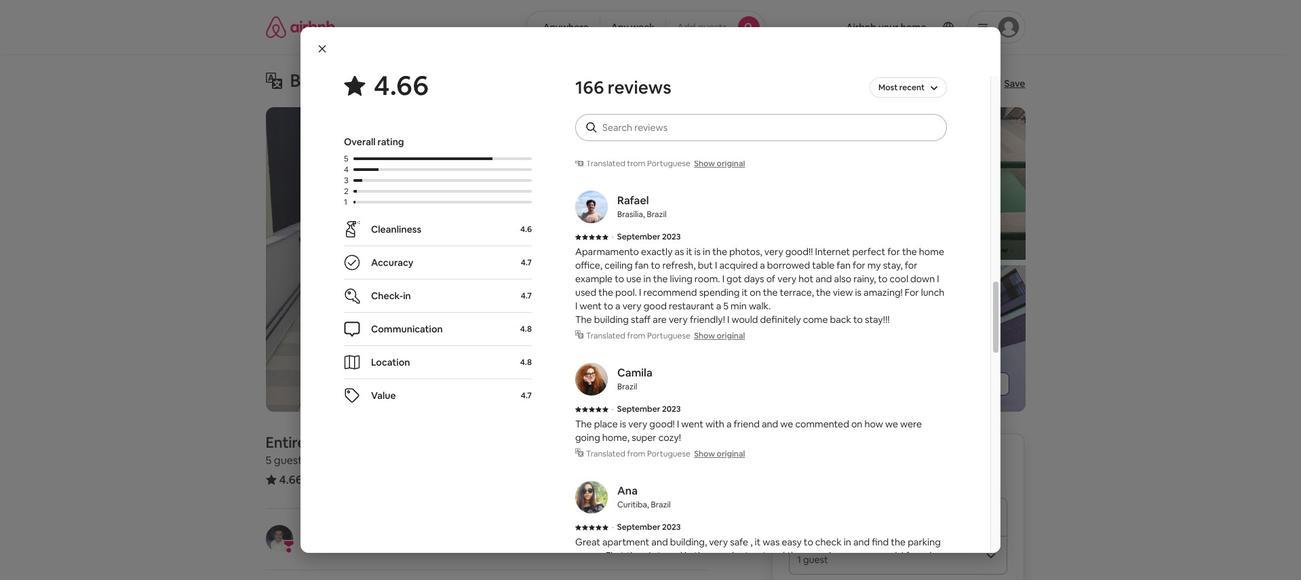 Task type: locate. For each thing, give the bounding box(es) containing it.
1 translated from the top
[[586, 158, 626, 169]]

3 show original button from the top
[[694, 449, 745, 459]]

3 translated from portuguese show original from the top
[[586, 449, 745, 459]]

0 vertical spatial 4.7
[[521, 257, 532, 268]]

0 horizontal spatial 2
[[344, 186, 349, 197]]

1 horizontal spatial 4.66
[[374, 68, 429, 103]]

2023 up the exactly
[[662, 231, 681, 242]]

original down search reviews, press 'enter' to search text field in the top of the page
[[717, 158, 745, 169]]

fan up also
[[837, 259, 851, 271]]

parking
[[908, 536, 941, 548]]

· for filipe
[[612, 127, 614, 138]]

great
[[575, 536, 601, 548]]

translated down october
[[586, 158, 626, 169]]

166
[[575, 76, 604, 99]]

retiro,
[[332, 69, 386, 92], [386, 433, 431, 452]]

0 horizontal spatial we
[[781, 418, 794, 430]]

2 translated from the top
[[586, 330, 626, 341]]

1 horizontal spatial as
[[675, 246, 684, 258]]

4.7 left used
[[521, 290, 532, 301]]

4.6
[[520, 224, 532, 235]]

apartment
[[603, 536, 650, 548], [650, 577, 697, 580]]

reviews
[[608, 76, 672, 99]]

· for ana
[[612, 522, 614, 533]]

1 vertical spatial on
[[852, 418, 863, 430]]

guests inside button
[[698, 21, 727, 33]]

acquired
[[720, 259, 758, 271]]

2 vertical spatial the
[[631, 577, 648, 580]]

,
[[751, 536, 753, 548]]

piscina raiada. image
[[266, 107, 646, 412]]

accuracy
[[371, 257, 413, 269]]

and down 'table'
[[816, 273, 832, 285]]

to
[[651, 259, 661, 271], [615, 273, 624, 285], [878, 273, 888, 285], [604, 300, 613, 312], [854, 314, 863, 326], [804, 536, 813, 548], [790, 563, 800, 575]]

to down ceiling
[[615, 273, 624, 285]]

september up good!
[[617, 404, 661, 415]]

0 horizontal spatial 5
[[266, 453, 272, 468]]

0 vertical spatial on
[[750, 286, 761, 299]]

2 down 4
[[344, 186, 349, 197]]

· september 2023 for ana
[[612, 522, 681, 533]]

0 vertical spatial as
[[675, 246, 684, 258]]

very up the borrowed
[[765, 246, 784, 258]]

show original button for rafael
[[694, 330, 745, 341]]

a inside the place is very good! i went with a friend and we commented on how we were going home, super cozy!
[[727, 418, 732, 430]]

office,
[[575, 259, 603, 271]]

0 vertical spatial 4.8
[[520, 324, 532, 335]]

september down curitiba,
[[617, 522, 661, 533]]

it up the min
[[742, 286, 748, 299]]

4.8
[[520, 324, 532, 335], [520, 357, 532, 368]]

original down would
[[717, 330, 745, 341]]

show inside button
[[929, 378, 953, 390]]

space.
[[575, 550, 604, 562]]

1 horizontal spatial bom
[[351, 433, 383, 452]]

0 horizontal spatial apartment
[[603, 536, 650, 548]]

rainy,
[[854, 273, 876, 285]]

1 horizontal spatial 5
[[344, 153, 349, 164]]

show original button down with
[[694, 449, 745, 459]]

on
[[750, 286, 761, 299], [852, 418, 863, 430]]

the
[[713, 246, 727, 258], [903, 246, 917, 258], [653, 273, 668, 285], [599, 286, 613, 299], [763, 286, 778, 299], [816, 286, 831, 299], [891, 536, 906, 548], [694, 550, 709, 562], [787, 550, 802, 562], [575, 563, 590, 575], [575, 577, 590, 580], [785, 577, 800, 580]]

september for ana
[[617, 522, 661, 533]]

1 vertical spatial retiro,
[[386, 433, 431, 452]]

0 vertical spatial original
[[717, 158, 745, 169]]

to right the easy
[[804, 536, 813, 548]]

for up stay,
[[888, 246, 900, 258]]

in right "use"
[[644, 273, 651, 285]]

i down used
[[575, 300, 578, 312]]

2 september from the top
[[617, 404, 661, 415]]

allianz
[[553, 69, 608, 92]]

show
[[694, 158, 715, 169], [694, 330, 715, 341], [929, 378, 953, 390], [694, 449, 715, 459]]

· up 'place'
[[612, 404, 614, 415]]

norte,
[[497, 69, 550, 92]]

1 vertical spatial · september 2023
[[612, 404, 681, 415]]

1 vertical spatial september
[[617, 404, 661, 415]]

bom retiro, expo center norte, allianz stadium. image 5 image
[[841, 265, 1026, 412]]

bed
[[802, 577, 819, 580]]

1 show original button from the top
[[694, 158, 745, 169]]

example
[[575, 273, 613, 285]]

was right ,
[[763, 536, 780, 548]]

in right check
[[844, 536, 852, 548]]

how
[[865, 418, 883, 430]]

1 original from the top
[[717, 158, 745, 169]]

2 vertical spatial september
[[617, 522, 661, 533]]

5 down entire
[[266, 453, 272, 468]]

2 vertical spatial from
[[627, 449, 646, 459]]

1
[[344, 197, 347, 208]]

1 4.7 from the top
[[521, 257, 532, 268]]

good up are
[[644, 300, 667, 312]]

1 vertical spatial translated from portuguese show original
[[586, 330, 745, 341]]

i inside the place is very good! i went with a friend and we commented on how we were going home, super cozy!
[[677, 418, 679, 430]]

from for rafael
[[627, 330, 646, 341]]

0 vertical spatial went
[[580, 300, 602, 312]]

2 · september 2023 from the top
[[612, 404, 681, 415]]

· september 2023 down curitiba,
[[612, 522, 681, 533]]

2 fan from the left
[[837, 259, 851, 271]]

time
[[627, 550, 647, 562]]

1 horizontal spatial we
[[885, 418, 898, 430]]

a right with
[[727, 418, 732, 430]]

apartment down são
[[650, 577, 697, 580]]

0 horizontal spatial guests
[[274, 453, 308, 468]]

october
[[617, 127, 650, 138]]

brazil inside "filipe rio de janeiro, brazil"
[[673, 105, 693, 115]]

expo
[[390, 69, 432, 92]]

september for rafael
[[617, 231, 661, 242]]

1 horizontal spatial 2
[[360, 542, 366, 554]]

0 vertical spatial from
[[627, 158, 646, 169]]

2 show original button from the top
[[694, 330, 745, 341]]

check
[[816, 536, 842, 548]]

2 4.8 from the top
[[520, 357, 532, 368]]

4.8 for communication
[[520, 324, 532, 335]]

brasília,
[[618, 209, 645, 220]]

ana image
[[575, 481, 608, 514], [575, 481, 608, 514]]

it down stayed at the right of page
[[669, 563, 675, 575]]

2023 for filipe
[[652, 127, 670, 138]]

portuguese down are
[[647, 330, 691, 341]]

4.7 down 4.6
[[521, 257, 532, 268]]

0 vertical spatial the
[[575, 314, 592, 326]]

original down the place is very good! i went with a friend and we commented on how we were going home, super cozy!
[[717, 449, 745, 459]]

1 vertical spatial 4.66
[[279, 472, 303, 487]]

5
[[344, 153, 349, 164], [724, 300, 729, 312], [266, 453, 272, 468]]

be
[[833, 563, 844, 575]]

1 vertical spatial from
[[627, 330, 646, 341]]

4.66 up rating
[[374, 68, 429, 103]]

1 vertical spatial bom
[[351, 433, 383, 452]]

0 vertical spatial guests
[[698, 21, 727, 33]]

portuguese for camila
[[647, 449, 691, 459]]

1 vertical spatial the
[[575, 418, 592, 430]]

the down quiet,
[[631, 577, 648, 580]]

was down be
[[821, 577, 838, 580]]

0 vertical spatial translated
[[586, 158, 626, 169]]

translated from portuguese show original down · october 2023
[[586, 158, 745, 169]]

2 left years
[[360, 542, 366, 554]]

is inside the place is very good! i went with a friend and we commented on how we were going home, super cozy!
[[620, 418, 627, 430]]

apartment up the time
[[603, 536, 650, 548]]

from down staff at bottom
[[627, 330, 646, 341]]

show original button down search reviews, press 'enter' to search text field in the top of the page
[[694, 158, 745, 169]]

4.66 dialog
[[301, 27, 1001, 580]]

ana curitiba, brazil
[[618, 484, 671, 510]]

good up paulo
[[711, 550, 734, 562]]

we
[[781, 418, 794, 430], [885, 418, 898, 430]]

lunch
[[921, 286, 945, 299]]

check-
[[371, 290, 403, 302]]

exactly
[[641, 246, 673, 258]]

3 4.7 from the top
[[521, 390, 532, 401]]

the inside aparmamento exactly as it is in the photos, very good!! internet perfect for the home office, ceiling fan to refresh, but i acquired a borrowed table fan for my stay, for example to use in the living room. i got days of very hot and also rainy, to cool down i used the pool. i recommend spending it on the terrace, the view is amazing! for lunch i went to a very good restaurant a 5 min walk. the building staff are very friendly! i would definitely come back to stay!!!
[[575, 314, 592, 326]]

3 portuguese from the top
[[647, 449, 691, 459]]

de
[[631, 105, 641, 115]]

portuguese down cozy!
[[647, 449, 691, 459]]

0 vertical spatial · september 2023
[[612, 231, 681, 242]]

went down used
[[580, 300, 602, 312]]

0 vertical spatial 4.66
[[374, 68, 429, 103]]

2 vertical spatial 4.7
[[521, 390, 532, 401]]

2 horizontal spatial 5
[[724, 300, 729, 312]]

0 vertical spatial 2
[[344, 186, 349, 197]]

rating
[[378, 136, 404, 148]]

very inside the place is very good! i went with a friend and we commented on how we were going home, super cozy!
[[629, 418, 648, 430]]

· september 2023 up good!
[[612, 404, 681, 415]]

profile element
[[781, 0, 1026, 54]]

filipe image
[[575, 86, 608, 119], [575, 86, 608, 119]]

from
[[627, 158, 646, 169], [627, 330, 646, 341], [627, 449, 646, 459]]

2 vertical spatial · september 2023
[[612, 522, 681, 533]]

on inside the place is very good! i went with a friend and we commented on how we were going home, super cozy!
[[852, 418, 863, 430]]

1 vertical spatial as
[[658, 563, 667, 575]]

show for the show original button for rafael
[[694, 330, 715, 341]]

would
[[732, 314, 758, 326]]

good
[[644, 300, 667, 312], [711, 550, 734, 562], [765, 563, 788, 575]]

original for camila
[[717, 449, 745, 459]]

find
[[872, 536, 889, 548]]

hosting
[[393, 542, 426, 554]]

0 vertical spatial but
[[698, 259, 713, 271]]

check-in
[[371, 290, 411, 302]]

None search field
[[526, 11, 765, 43]]

table
[[812, 259, 835, 271]]

and inside aparmamento exactly as it is in the photos, very good!! internet perfect for the home office, ceiling fan to refresh, but i acquired a borrowed table fan for my stay, for example to use in the living room. i got days of very hot and also rainy, to cool down i used the pool. i recommend spending it on the terrace, the view is amazing! for lunch i went to a very good restaurant a 5 min walk. the building staff are very friendly! i would definitely come back to stay!!!
[[816, 273, 832, 285]]

2023 down the janeiro,
[[652, 127, 670, 138]]

1 horizontal spatial fan
[[837, 259, 851, 271]]

1 horizontal spatial apartment
[[650, 577, 697, 580]]

2 translated from portuguese show original from the top
[[586, 330, 745, 341]]

days
[[744, 273, 764, 285]]

was up aware
[[855, 550, 872, 562]]

0 vertical spatial september
[[617, 231, 661, 242]]

rio
[[618, 105, 629, 115]]

1 vertical spatial translated
[[586, 330, 626, 341]]

any
[[611, 21, 629, 33]]

2 portuguese from the top
[[647, 330, 691, 341]]

min
[[731, 300, 747, 312]]

comfortable.
[[861, 577, 918, 580]]

1 portuguese from the top
[[647, 158, 691, 169]]

i right pool.
[[639, 286, 642, 299]]

0 vertical spatial translated from portuguese show original
[[586, 158, 745, 169]]

2 vertical spatial translated from portuguese show original
[[586, 449, 745, 459]]

1 vertical spatial guests
[[274, 453, 308, 468]]

2 from from the top
[[627, 330, 646, 341]]

translated down home,
[[586, 449, 626, 459]]

a up days
[[760, 259, 765, 271]]

good!
[[650, 418, 675, 430]]

aware
[[846, 563, 873, 575]]

1 vertical spatial went
[[682, 418, 704, 430]]

1 horizontal spatial but
[[698, 259, 713, 271]]

2 vertical spatial translated
[[586, 449, 626, 459]]

for
[[905, 286, 919, 299]]

0 vertical spatial retiro,
[[332, 69, 386, 92]]

share button
[[928, 72, 980, 95]]

2 vertical spatial 5
[[266, 453, 272, 468]]

safe
[[730, 536, 749, 548]]

bom right the loft
[[351, 433, 383, 452]]

2
[[344, 186, 349, 197], [360, 542, 366, 554]]

2 inside 4.66 dialog
[[344, 186, 349, 197]]

retiro, inside entire loft in bom retiro, brazil 5 guests
[[386, 433, 431, 452]]

translated from portuguese show original down cozy!
[[586, 449, 745, 459]]

brazil inside camila brazil
[[618, 381, 637, 392]]

0 horizontal spatial but
[[640, 563, 656, 575]]

found
[[906, 550, 932, 562]]

entire
[[266, 433, 306, 452]]

is up refresh,
[[695, 246, 701, 258]]

2023 up building,
[[662, 522, 681, 533]]

i up cozy!
[[677, 418, 679, 430]]

very
[[765, 246, 784, 258], [778, 273, 797, 285], [623, 300, 642, 312], [669, 314, 688, 326], [629, 418, 648, 430], [709, 536, 728, 548], [840, 577, 859, 580]]

3 from from the top
[[627, 449, 646, 459]]

and inside the place is very good! i went with a friend and we commented on how we were going home, super cozy!
[[762, 418, 779, 430]]

· up aparmamento
[[612, 231, 614, 242]]

5 up 3
[[344, 153, 349, 164]]

i left would
[[727, 314, 730, 326]]

translated down the building
[[586, 330, 626, 341]]

0 vertical spatial show original button
[[694, 158, 745, 169]]

1 september from the top
[[617, 231, 661, 242]]

automatically translated title: bom retiro, expo center norte, allianz stadium. image
[[266, 73, 282, 89]]

0 horizontal spatial as
[[658, 563, 667, 575]]

0 vertical spatial apartment
[[603, 536, 650, 548]]

overall
[[344, 136, 376, 148]]

1 4.8 from the top
[[520, 324, 532, 335]]

bom right automatically translated title: bom retiro, expo center norte, allianz stadium. image
[[290, 69, 328, 92]]

and left 'find' at the bottom right
[[854, 536, 870, 548]]

1 vertical spatial original
[[717, 330, 745, 341]]

home,
[[602, 432, 630, 444]]

good inside aparmamento exactly as it is in the photos, very good!! internet perfect for the home office, ceiling fan to refresh, but i acquired a borrowed table fan for my stay, for example to use in the living room. i got days of very hot and also rainy, to cool down i used the pool. i recommend spending it on the terrace, the view is amazing! for lunch i went to a very good restaurant a 5 min walk. the building staff are very friendly! i would definitely come back to stay!!!
[[644, 300, 667, 312]]

building
[[594, 314, 629, 326]]

· september 2023 for rafael
[[612, 231, 681, 242]]

2 4.7 from the top
[[521, 290, 532, 301]]

clean,
[[718, 577, 744, 580]]

2 original from the top
[[717, 330, 745, 341]]

4.8 for location
[[520, 357, 532, 368]]

in inside entire loft in bom retiro, brazil 5 guests
[[336, 433, 348, 452]]

0 horizontal spatial went
[[580, 300, 602, 312]]

i up "room."
[[715, 259, 718, 271]]

definitely
[[760, 314, 801, 326]]

fan up "use"
[[635, 259, 649, 271]]

1 · september 2023 from the top
[[612, 231, 681, 242]]

5 left the min
[[724, 300, 729, 312]]

we right the how at the bottom right of page
[[885, 418, 898, 430]]

walk.
[[749, 300, 771, 312]]

add
[[677, 21, 696, 33]]

3 september from the top
[[617, 522, 661, 533]]

went left with
[[682, 418, 704, 430]]

rafael
[[618, 193, 649, 208]]

show for camila's the show original button
[[694, 449, 715, 459]]

2 horizontal spatial for
[[905, 259, 918, 271]]

in up communication
[[403, 290, 411, 302]]

the down used
[[575, 314, 592, 326]]

in down building,
[[685, 550, 692, 562]]

0 vertical spatial bom
[[290, 69, 328, 92]]

1 horizontal spatial good
[[711, 550, 734, 562]]

camila brazil
[[618, 366, 653, 392]]

3 original from the top
[[717, 449, 745, 459]]

· for camila
[[612, 404, 614, 415]]

for up rainy,
[[853, 259, 866, 271]]

4.66 inside 4.66 dialog
[[374, 68, 429, 103]]

1 vertical spatial 4.7
[[521, 290, 532, 301]]

2 vertical spatial good
[[765, 563, 788, 575]]

1 horizontal spatial on
[[852, 418, 863, 430]]

4
[[344, 164, 349, 175]]

1 vertical spatial but
[[640, 563, 656, 575]]

superhost · 2 years hosting
[[309, 542, 426, 554]]

hot
[[799, 273, 814, 285]]

guests right add on the top of page
[[698, 21, 727, 33]]

5 inside aparmamento exactly as it is in the photos, very good!! internet perfect for the home office, ceiling fan to refresh, but i acquired a borrowed table fan for my stay, for example to use in the living room. i got days of very hot and also rainy, to cool down i used the pool. i recommend spending it on the terrace, the view is amazing! for lunch i went to a very good restaurant a 5 min walk. the building staff are very friendly! i would definitely come back to stay!!!
[[724, 300, 729, 312]]

· up first
[[612, 522, 614, 533]]

the inside the place is very good! i went with a friend and we commented on how we were going home, super cozy!
[[575, 418, 592, 430]]

0 vertical spatial good
[[644, 300, 667, 312]]

1 horizontal spatial went
[[682, 418, 704, 430]]

0 horizontal spatial fan
[[635, 259, 649, 271]]

camila image
[[575, 363, 608, 396]]

we left commented
[[781, 418, 794, 430]]

0 horizontal spatial on
[[750, 286, 761, 299]]

translated
[[586, 158, 626, 169], [586, 330, 626, 341], [586, 449, 626, 459]]

2 vertical spatial portuguese
[[647, 449, 691, 459]]

rafael image
[[575, 191, 608, 223]]

experience
[[804, 550, 853, 562]]

in right the loft
[[336, 433, 348, 452]]

translated from portuguese show original down are
[[586, 330, 745, 341]]

good down retreat
[[765, 563, 788, 575]]

to right back
[[854, 314, 863, 326]]

from for camila
[[627, 449, 646, 459]]

on down days
[[750, 286, 761, 299]]

and down the easy
[[769, 550, 785, 562]]

is left são
[[677, 563, 684, 575]]

4.7 left camila icon
[[521, 390, 532, 401]]

but down the time
[[640, 563, 656, 575]]

1 vertical spatial portuguese
[[647, 330, 691, 341]]

1 horizontal spatial guests
[[698, 21, 727, 33]]

translated from portuguese show original for rafael
[[586, 330, 745, 341]]

translated from portuguese show original
[[586, 158, 745, 169], [586, 330, 745, 341], [586, 449, 745, 459]]

retreat
[[736, 550, 767, 562]]

i left got on the right
[[722, 273, 725, 285]]

1 vertical spatial 4.8
[[520, 357, 532, 368]]

retiro, down value
[[386, 433, 431, 452]]

1 vertical spatial show original button
[[694, 330, 745, 341]]

for up the down
[[905, 259, 918, 271]]

2023 for ana
[[662, 522, 681, 533]]

2 vertical spatial show original button
[[694, 449, 745, 459]]

1 vertical spatial 5
[[724, 300, 729, 312]]

is up tidy,
[[756, 563, 763, 575]]

but
[[698, 259, 713, 271], [640, 563, 656, 575]]

it
[[686, 246, 692, 258], [742, 286, 748, 299], [755, 536, 761, 548], [669, 563, 675, 575], [748, 563, 754, 575]]

3 · september 2023 from the top
[[612, 522, 681, 533]]

cool
[[890, 273, 909, 285]]

to down the exactly
[[651, 259, 661, 271]]

0 vertical spatial portuguese
[[647, 158, 691, 169]]

3 translated from the top
[[586, 449, 626, 459]]

0 horizontal spatial good
[[644, 300, 667, 312]]

to left always
[[790, 563, 800, 575]]

2 vertical spatial original
[[717, 449, 745, 459]]

·
[[612, 127, 614, 138], [612, 231, 614, 242], [612, 404, 614, 415], [612, 522, 614, 533], [356, 542, 358, 554]]



Task type: vqa. For each thing, say whether or not it's contained in the screenshot.
Search reviews, Press 'Enter' to search text field
yes



Task type: describe. For each thing, give the bounding box(es) containing it.
but inside aparmamento exactly as it is in the photos, very good!! internet perfect for the home office, ceiling fan to refresh, but i acquired a borrowed table fan for my stay, for example to use in the living room. i got days of very hot and also rainy, to cool down i used the pool. i recommend spending it on the terrace, the view is amazing! for lunch i went to a very good restaurant a 5 min walk. the building staff are very friendly! i would definitely come back to stay!!!
[[698, 259, 713, 271]]

amazing!
[[864, 286, 903, 299]]

4.7 for check-in
[[521, 290, 532, 301]]

recent
[[900, 82, 925, 93]]

1 horizontal spatial for
[[888, 246, 900, 258]]

ceiling
[[605, 259, 633, 271]]

anywhere button
[[526, 11, 600, 43]]

2 we from the left
[[885, 418, 898, 430]]

0 horizontal spatial bom
[[290, 69, 328, 92]]

leaving
[[901, 563, 932, 575]]

all
[[955, 378, 965, 390]]

was down paulo
[[699, 577, 716, 580]]

stadium.
[[612, 69, 685, 92]]

any week
[[611, 21, 655, 33]]

area
[[592, 563, 611, 575]]

as inside aparmamento exactly as it is in the photos, very good!! internet perfect for the home office, ceiling fan to refresh, but i acquired a borrowed table fan for my stay, for example to use in the living room. i got days of very hot and also rainy, to cool down i used the pool. i recommend spending it on the terrace, the view is amazing! for lunch i went to a very good restaurant a 5 min walk. the building staff are very friendly! i would definitely come back to stay!!!
[[675, 246, 684, 258]]

got
[[727, 273, 742, 285]]

paulo
[[704, 563, 728, 575]]

building.
[[592, 577, 629, 580]]

stay!!!
[[865, 314, 890, 326]]

show for first the show original button from the top of the 4.66 dialog
[[694, 158, 715, 169]]

none search field containing anywhere
[[526, 11, 765, 43]]

0 vertical spatial 5
[[344, 153, 349, 164]]

it up refresh,
[[686, 246, 692, 258]]

· left years
[[356, 542, 358, 554]]

going
[[575, 432, 600, 444]]

filipe
[[618, 89, 644, 103]]

tidy,
[[746, 577, 764, 580]]

place
[[594, 418, 618, 430]]

piscina. image
[[651, 107, 836, 260]]

went inside aparmamento exactly as it is in the photos, very good!! internet perfect for the home office, ceiling fan to refresh, but i acquired a borrowed table fan for my stay, for example to use in the living room. i got days of very hot and also rainy, to cool down i used the pool. i recommend spending it on the terrace, the view is amazing! for lunch i went to a very good restaurant a 5 min walk. the building staff are very friendly! i would definitely come back to stay!!!
[[580, 300, 602, 312]]

very down pool.
[[623, 300, 642, 312]]

· september 2023 for camila
[[612, 404, 681, 415]]

room.
[[695, 273, 720, 285]]

were
[[900, 418, 922, 430]]

i right good,
[[902, 550, 904, 562]]

friend
[[734, 418, 760, 430]]

curitiba,
[[618, 499, 649, 510]]

translated for camila
[[586, 449, 626, 459]]

translated for rafael
[[586, 330, 626, 341]]

the place is very good! i went with a friend and we commented on how we were going home, super cozy!
[[575, 418, 922, 444]]

in up "room."
[[703, 246, 711, 258]]

any week button
[[600, 11, 667, 43]]

cleanliness
[[371, 223, 422, 235]]

easy
[[782, 536, 802, 548]]

and up clean,
[[730, 563, 746, 575]]

stay,
[[883, 259, 903, 271]]

host profile picture image
[[266, 525, 293, 552]]

guests inside entire loft in bom retiro, brazil 5 guests
[[274, 453, 308, 468]]

perfect
[[853, 246, 886, 258]]

is down rainy,
[[855, 286, 862, 299]]

2023 for rafael
[[662, 231, 681, 242]]

and up stayed at the right of page
[[652, 536, 668, 548]]

show original button for camila
[[694, 449, 745, 459]]

share
[[950, 77, 975, 90]]

the inside great apartment and building, very safe , it was easy to check in and find the parking space. first time i stayed in the good retreat and the experience was good, i found the area quiet, but as it is são paulo and it is good to always be aware when leaving the building. the apartment was clean, tidy, and the bed was very comfortable. an
[[631, 577, 648, 580]]

anywhere
[[543, 21, 589, 33]]

show all photos
[[929, 378, 999, 390]]

but inside great apartment and building, very safe , it was easy to check in and find the parking space. first time i stayed in the good retreat and the experience was good, i found the area quiet, but as it is são paulo and it is good to always be aware when leaving the building. the apartment was clean, tidy, and the bed was very comfortable. an
[[640, 563, 656, 575]]

and right tidy,
[[766, 577, 783, 580]]

also
[[834, 273, 852, 285]]

aparmamento
[[575, 246, 639, 258]]

bom retiro, expo center norte, allianz stadium.
[[290, 69, 685, 92]]

down
[[911, 273, 935, 285]]

very down the borrowed
[[778, 273, 797, 285]]

2023 for camila
[[662, 404, 681, 415]]

friendly!
[[690, 314, 725, 326]]

september for camila
[[617, 404, 661, 415]]

i up lunch
[[937, 273, 940, 285]]

1 vertical spatial 2
[[360, 542, 366, 554]]

it up tidy,
[[748, 563, 754, 575]]

i right the time
[[649, 550, 651, 562]]

very right are
[[669, 314, 688, 326]]

first
[[606, 550, 625, 562]]

portuguese for rafael
[[647, 330, 691, 341]]

photos,
[[730, 246, 763, 258]]

stayed
[[653, 550, 683, 562]]

of
[[767, 273, 776, 285]]

0 horizontal spatial for
[[853, 259, 866, 271]]

as inside great apartment and building, very safe , it was easy to check in and find the parking space. first time i stayed in the good retreat and the experience was good, i found the area quiet, but as it is são paulo and it is good to always be aware when leaving the building. the apartment was clean, tidy, and the bed was very comfortable. an
[[658, 563, 667, 575]]

brazil inside entire loft in bom retiro, brazil 5 guests
[[434, 433, 471, 452]]

living
[[670, 273, 693, 285]]

1 fan from the left
[[635, 259, 649, 271]]

with
[[706, 418, 725, 430]]

sofá bi cama, acomoda duas pessoas. image
[[651, 265, 836, 412]]

translated from portuguese show original for camila
[[586, 449, 745, 459]]

bom inside entire loft in bom retiro, brazil 5 guests
[[351, 433, 383, 452]]

save
[[1005, 77, 1026, 90]]

value
[[371, 390, 396, 402]]

· for rafael
[[612, 231, 614, 242]]

back
[[830, 314, 852, 326]]

1 vertical spatial apartment
[[650, 577, 697, 580]]

loft
[[309, 433, 333, 452]]

internet
[[815, 246, 851, 258]]

add guests button
[[666, 11, 765, 43]]

overall rating
[[344, 136, 404, 148]]

cozy!
[[659, 432, 681, 444]]

to up the building
[[604, 300, 613, 312]]

when
[[875, 563, 899, 575]]

rafael brasília, brazil
[[618, 193, 667, 220]]

4.7 for value
[[521, 390, 532, 401]]

save button
[[983, 72, 1031, 95]]

went inside the place is very good! i went with a friend and we commented on how we were going home, super cozy!
[[682, 418, 704, 430]]

4.7 for accuracy
[[521, 257, 532, 268]]

5 inside entire loft in bom retiro, brazil 5 guests
[[266, 453, 272, 468]]

view
[[833, 286, 853, 299]]

filipe rio de janeiro, brazil
[[618, 89, 693, 115]]

show all photos button
[[901, 373, 1009, 396]]

2 horizontal spatial good
[[765, 563, 788, 575]]

1 from from the top
[[627, 158, 646, 169]]

1 vertical spatial good
[[711, 550, 734, 562]]

very left safe
[[709, 536, 728, 548]]

come
[[803, 314, 828, 326]]

rafael image
[[575, 191, 608, 223]]

original for rafael
[[717, 330, 745, 341]]

a down spending
[[716, 300, 722, 312]]

used
[[575, 286, 597, 299]]

recommend
[[644, 286, 697, 299]]

on inside aparmamento exactly as it is in the photos, very good!! internet perfect for the home office, ceiling fan to refresh, but i acquired a borrowed table fan for my stay, for example to use in the living room. i got days of very hot and also rainy, to cool down i used the pool. i recommend spending it on the terrace, the view is amazing! for lunch i went to a very good restaurant a 5 min walk. the building staff are very friendly! i would definitely come back to stay!!!
[[750, 286, 761, 299]]

very down aware
[[840, 577, 859, 580]]

center
[[435, 69, 493, 92]]

add guests
[[677, 21, 727, 33]]

1 we from the left
[[781, 418, 794, 430]]

most recent button
[[870, 76, 947, 99]]

piscina deck molhado. image
[[841, 107, 1026, 260]]

to up amazing!
[[878, 273, 888, 285]]

refresh,
[[663, 259, 696, 271]]

camila image
[[575, 363, 608, 396]]

it right ,
[[755, 536, 761, 548]]

· october 2023
[[612, 127, 670, 138]]

Search reviews, Press 'Enter' to search text field
[[603, 121, 934, 134]]

most
[[879, 82, 898, 93]]

brazil inside ana curitiba, brazil
[[651, 499, 671, 510]]

entire loft in bom retiro, brazil 5 guests
[[266, 433, 471, 468]]

1 translated from portuguese show original from the top
[[586, 158, 745, 169]]

good,
[[874, 550, 900, 562]]

commented
[[796, 418, 850, 430]]

are
[[653, 314, 667, 326]]

são
[[686, 563, 702, 575]]

0 horizontal spatial 4.66
[[279, 472, 303, 487]]

brazil inside rafael brasília, brazil
[[647, 209, 667, 220]]

a up the building
[[616, 300, 621, 312]]



